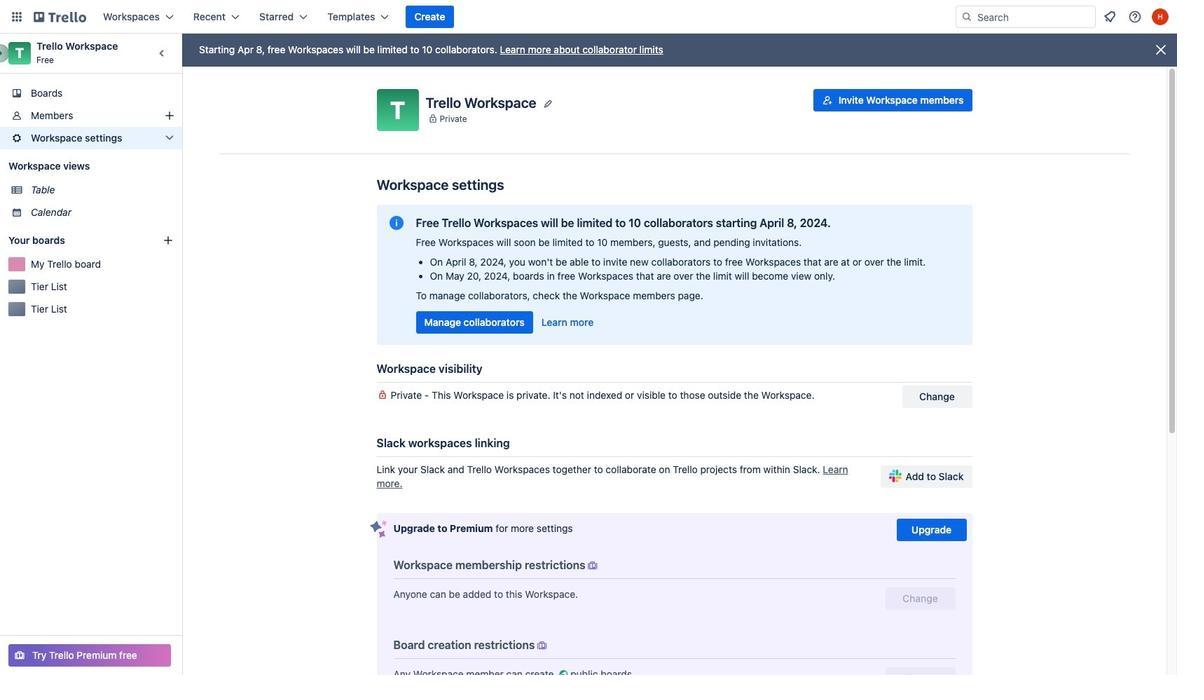 Task type: vqa. For each thing, say whether or not it's contained in the screenshot.
Daily Board link
no



Task type: describe. For each thing, give the bounding box(es) containing it.
0 horizontal spatial sm image
[[557, 667, 571, 675]]

search image
[[962, 11, 973, 22]]

sparkle image
[[370, 520, 387, 538]]

Search field
[[973, 7, 1096, 27]]

sm image
[[535, 639, 549, 653]]

open information menu image
[[1129, 10, 1143, 24]]

workspace navigation collapse icon image
[[153, 43, 172, 63]]

add board image
[[163, 235, 174, 246]]



Task type: locate. For each thing, give the bounding box(es) containing it.
sm image
[[586, 559, 600, 573], [557, 667, 571, 675]]

1 horizontal spatial sm image
[[586, 559, 600, 573]]

1 vertical spatial sm image
[[557, 667, 571, 675]]

your boards with 3 items element
[[8, 232, 142, 249]]

howard (howard38800628) image
[[1153, 8, 1170, 25]]

0 notifications image
[[1102, 8, 1119, 25]]

back to home image
[[34, 6, 86, 28]]

0 vertical spatial sm image
[[586, 559, 600, 573]]

primary element
[[0, 0, 1178, 34]]



